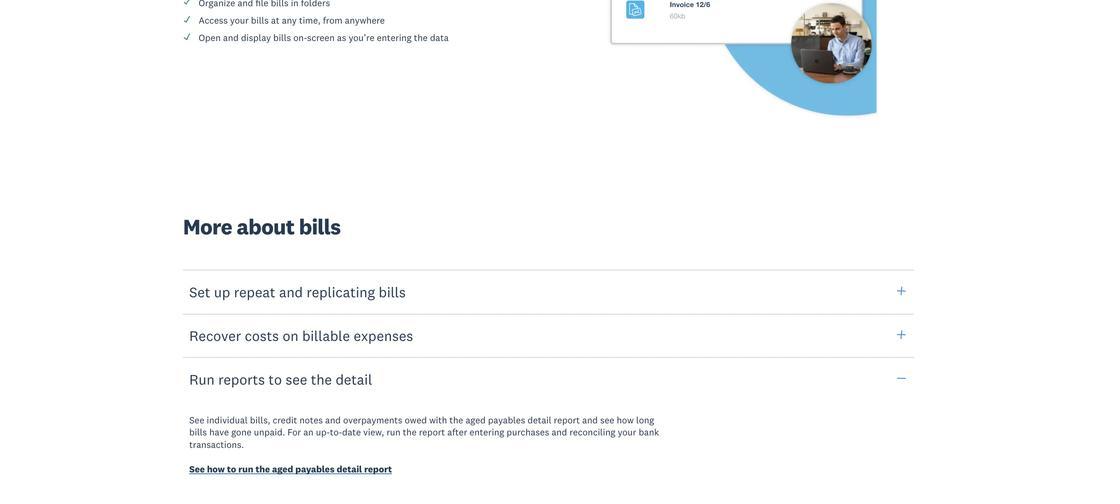 Task type: describe. For each thing, give the bounding box(es) containing it.
display
[[241, 32, 271, 44]]

purchases
[[507, 427, 549, 439]]

for
[[287, 427, 301, 439]]

have
[[209, 427, 229, 439]]

costs
[[245, 327, 279, 345]]

see how to run the aged payables detail report link
[[189, 464, 392, 478]]

entering inside see individual bills, credit notes and overpayments owed with the aged payables detail report and see how long bills have gone unpaid. for an up-to-date view, run the report after entering purchases and reconciling your bank transactions.
[[470, 427, 504, 439]]

after
[[447, 427, 467, 439]]

see for see individual bills, credit notes and overpayments owed with the aged payables detail report and see how long bills have gone unpaid. for an up-to-date view, run the report after entering purchases and reconciling your bank transactions.
[[189, 415, 204, 427]]

you're
[[349, 32, 375, 44]]

more about bills
[[183, 214, 341, 241]]

expenses
[[354, 327, 413, 345]]

run inside see individual bills, credit notes and overpayments owed with the aged payables detail report and see how long bills have gone unpaid. for an up-to-date view, run the report after entering purchases and reconciling your bank transactions.
[[387, 427, 401, 439]]

and right open
[[223, 32, 239, 44]]

run
[[189, 371, 215, 389]]

report inside 'link'
[[364, 464, 392, 476]]

see inside see individual bills, credit notes and overpayments owed with the aged payables detail report and see how long bills have gone unpaid. for an up-to-date view, run the report after entering purchases and reconciling your bank transactions.
[[600, 415, 614, 427]]

0 horizontal spatial your
[[230, 14, 249, 26]]

payables inside the see how to run the aged payables detail report 'link'
[[295, 464, 335, 476]]

screen
[[307, 32, 335, 44]]

bank
[[639, 427, 659, 439]]

bills,
[[250, 415, 270, 427]]

the inside the see how to run the aged payables detail report 'link'
[[256, 464, 270, 476]]

more
[[183, 214, 232, 241]]

the inside run reports to see the detail dropdown button
[[311, 371, 332, 389]]

credit
[[273, 415, 297, 427]]

detail inside 'link'
[[337, 464, 362, 476]]

detail inside see individual bills, credit notes and overpayments owed with the aged payables detail report and see how long bills have gone unpaid. for an up-to-date view, run the report after entering purchases and reconciling your bank transactions.
[[528, 415, 552, 427]]

notes
[[300, 415, 323, 427]]

to-
[[330, 427, 342, 439]]

long
[[636, 415, 654, 427]]

see inside dropdown button
[[286, 371, 307, 389]]

see for see how to run the aged payables detail report
[[189, 464, 205, 476]]

your inside see individual bills, credit notes and overpayments owed with the aged payables detail report and see how long bills have gone unpaid. for an up-to-date view, run the report after entering purchases and reconciling your bank transactions.
[[618, 427, 636, 439]]

2 horizontal spatial report
[[554, 415, 580, 427]]

bills inside set up repeat and replicating bills dropdown button
[[379, 283, 406, 301]]

open
[[199, 32, 221, 44]]

to for see
[[269, 371, 282, 389]]

recover costs on billable expenses
[[189, 327, 413, 345]]

date
[[342, 427, 361, 439]]

recover costs on billable expenses button
[[183, 314, 914, 359]]

run reports to see the detail button
[[183, 357, 914, 402]]

and up to-
[[325, 415, 341, 427]]

run reports to see the detail
[[189, 371, 372, 389]]

time,
[[299, 14, 321, 26]]

view,
[[363, 427, 384, 439]]

how inside see individual bills, credit notes and overpayments owed with the aged payables detail report and see how long bills have gone unpaid. for an up-to-date view, run the report after entering purchases and reconciling your bank transactions.
[[617, 415, 634, 427]]

recover
[[189, 327, 241, 345]]



Task type: locate. For each thing, give the bounding box(es) containing it.
see how to run the aged payables detail report
[[189, 464, 392, 476]]

owed
[[405, 415, 427, 427]]

aged down for
[[272, 464, 293, 476]]

the down unpaid.
[[256, 464, 270, 476]]

0 horizontal spatial see
[[286, 371, 307, 389]]

your
[[230, 14, 249, 26], [618, 427, 636, 439]]

to for run
[[227, 464, 236, 476]]

1 horizontal spatial entering
[[470, 427, 504, 439]]

2 vertical spatial detail
[[337, 464, 362, 476]]

entering right you're
[[377, 32, 412, 44]]

the up the after
[[450, 415, 463, 427]]

2 included image from the top
[[183, 33, 191, 41]]

see inside see individual bills, credit notes and overpayments owed with the aged payables detail report and see how long bills have gone unpaid. for an up-to-date view, run the report after entering purchases and reconciling your bank transactions.
[[189, 415, 204, 427]]

0 vertical spatial your
[[230, 14, 249, 26]]

your up display
[[230, 14, 249, 26]]

0 horizontal spatial payables
[[295, 464, 335, 476]]

aged inside 'link'
[[272, 464, 293, 476]]

replicating
[[307, 283, 375, 301]]

0 horizontal spatial report
[[364, 464, 392, 476]]

0 vertical spatial detail
[[336, 371, 372, 389]]

1 vertical spatial your
[[618, 427, 636, 439]]

1 horizontal spatial how
[[617, 415, 634, 427]]

payables
[[488, 415, 525, 427], [295, 464, 335, 476]]

1 vertical spatial see
[[600, 415, 614, 427]]

0 vertical spatial to
[[269, 371, 282, 389]]

the up notes
[[311, 371, 332, 389]]

to right reports
[[269, 371, 282, 389]]

entering right the after
[[470, 427, 504, 439]]

detail
[[336, 371, 372, 389], [528, 415, 552, 427], [337, 464, 362, 476]]

0 vertical spatial aged
[[466, 415, 486, 427]]

included image down included image
[[183, 33, 191, 41]]

1 vertical spatial payables
[[295, 464, 335, 476]]

report up 'reconciling'
[[554, 415, 580, 427]]

unpaid.
[[254, 427, 285, 439]]

0 horizontal spatial to
[[227, 464, 236, 476]]

and
[[223, 32, 239, 44], [279, 283, 303, 301], [325, 415, 341, 427], [582, 415, 598, 427], [552, 427, 567, 439]]

1 vertical spatial how
[[207, 464, 225, 476]]

report down with
[[419, 427, 445, 439]]

and right repeat
[[279, 283, 303, 301]]

data
[[430, 32, 449, 44]]

0 vertical spatial run
[[387, 427, 401, 439]]

anywhere
[[345, 14, 385, 26]]

the down owed
[[403, 427, 417, 439]]

payables down an
[[295, 464, 335, 476]]

1 vertical spatial included image
[[183, 33, 191, 41]]

how
[[617, 415, 634, 427], [207, 464, 225, 476]]

see left individual
[[189, 415, 204, 427]]

included image
[[183, 0, 191, 6], [183, 33, 191, 41]]

1 horizontal spatial payables
[[488, 415, 525, 427]]

individual
[[207, 415, 248, 427]]

detail inside dropdown button
[[336, 371, 372, 389]]

aged inside see individual bills, credit notes and overpayments owed with the aged payables detail report and see how long bills have gone unpaid. for an up-to-date view, run the report after entering purchases and reconciling your bank transactions.
[[466, 415, 486, 427]]

run down gone
[[238, 464, 253, 476]]

0 horizontal spatial aged
[[272, 464, 293, 476]]

on-
[[293, 32, 307, 44]]

report
[[554, 415, 580, 427], [419, 427, 445, 439], [364, 464, 392, 476]]

1 included image from the top
[[183, 0, 191, 6]]

and inside set up repeat and replicating bills dropdown button
[[279, 283, 303, 301]]

0 horizontal spatial how
[[207, 464, 225, 476]]

see down transactions.
[[189, 464, 205, 476]]

to down transactions.
[[227, 464, 236, 476]]

1 vertical spatial aged
[[272, 464, 293, 476]]

2 see from the top
[[189, 464, 205, 476]]

how down transactions.
[[207, 464, 225, 476]]

and up 'reconciling'
[[582, 415, 598, 427]]

bills inside see individual bills, credit notes and overpayments owed with the aged payables detail report and see how long bills have gone unpaid. for an up-to-date view, run the report after entering purchases and reconciling your bank transactions.
[[189, 427, 207, 439]]

0 vertical spatial entering
[[377, 32, 412, 44]]

any
[[282, 14, 297, 26]]

1 vertical spatial detail
[[528, 415, 552, 427]]

see up credit
[[286, 371, 307, 389]]

how left long
[[617, 415, 634, 427]]

1 horizontal spatial to
[[269, 371, 282, 389]]

as
[[337, 32, 346, 44]]

run
[[387, 427, 401, 439], [238, 464, 253, 476]]

included image up included image
[[183, 0, 191, 6]]

reports
[[218, 371, 265, 389]]

with
[[429, 415, 447, 427]]

to inside 'link'
[[227, 464, 236, 476]]

included image
[[183, 15, 191, 23]]

1 vertical spatial to
[[227, 464, 236, 476]]

1 horizontal spatial see
[[600, 415, 614, 427]]

from
[[323, 14, 343, 26]]

0 horizontal spatial run
[[238, 464, 253, 476]]

aged
[[466, 415, 486, 427], [272, 464, 293, 476]]

report down view,
[[364, 464, 392, 476]]

0 vertical spatial see
[[286, 371, 307, 389]]

up
[[214, 283, 230, 301]]

set up repeat and replicating bills
[[189, 283, 406, 301]]

at
[[271, 14, 280, 26]]

run inside 'link'
[[238, 464, 253, 476]]

1 see from the top
[[189, 415, 204, 427]]

up-
[[316, 427, 330, 439]]

access your bills at any time, from anywhere
[[199, 14, 385, 26]]

see inside 'link'
[[189, 464, 205, 476]]

aged up the after
[[466, 415, 486, 427]]

0 vertical spatial included image
[[183, 0, 191, 6]]

an
[[303, 427, 314, 439]]

overpayments
[[343, 415, 402, 427]]

1 vertical spatial see
[[189, 464, 205, 476]]

set up repeat and replicating bills button
[[183, 270, 914, 315]]

0 vertical spatial see
[[189, 415, 204, 427]]

gone
[[231, 427, 252, 439]]

1 horizontal spatial aged
[[466, 415, 486, 427]]

the
[[414, 32, 428, 44], [311, 371, 332, 389], [450, 415, 463, 427], [403, 427, 417, 439], [256, 464, 270, 476]]

reconciling
[[570, 427, 616, 439]]

on
[[283, 327, 299, 345]]

and right purchases on the bottom of the page
[[552, 427, 567, 439]]

see individual bills, credit notes and overpayments owed with the aged payables detail report and see how long bills have gone unpaid. for an up-to-date view, run the report after entering purchases and reconciling your bank transactions.
[[189, 415, 659, 451]]

a bill that's been emailed to the business's xero inbox is stored in the files library. image
[[558, 0, 914, 127], [558, 0, 914, 127]]

0 vertical spatial how
[[617, 415, 634, 427]]

0 vertical spatial payables
[[488, 415, 525, 427]]

see
[[189, 415, 204, 427], [189, 464, 205, 476]]

1 vertical spatial entering
[[470, 427, 504, 439]]

to
[[269, 371, 282, 389], [227, 464, 236, 476]]

repeat
[[234, 283, 275, 301]]

bills
[[251, 14, 269, 26], [273, 32, 291, 44], [299, 214, 341, 241], [379, 283, 406, 301], [189, 427, 207, 439]]

to inside dropdown button
[[269, 371, 282, 389]]

1 horizontal spatial report
[[419, 427, 445, 439]]

1 vertical spatial run
[[238, 464, 253, 476]]

billable
[[302, 327, 350, 345]]

1 horizontal spatial run
[[387, 427, 401, 439]]

your down long
[[618, 427, 636, 439]]

access
[[199, 14, 228, 26]]

set
[[189, 283, 210, 301]]

transactions.
[[189, 439, 244, 451]]

run right view,
[[387, 427, 401, 439]]

1 horizontal spatial your
[[618, 427, 636, 439]]

0 horizontal spatial entering
[[377, 32, 412, 44]]

payables up purchases on the bottom of the page
[[488, 415, 525, 427]]

see up 'reconciling'
[[600, 415, 614, 427]]

the left data at left
[[414, 32, 428, 44]]

see
[[286, 371, 307, 389], [600, 415, 614, 427]]

about
[[237, 214, 295, 241]]

entering
[[377, 32, 412, 44], [470, 427, 504, 439]]

payables inside see individual bills, credit notes and overpayments owed with the aged payables detail report and see how long bills have gone unpaid. for an up-to-date view, run the report after entering purchases and reconciling your bank transactions.
[[488, 415, 525, 427]]

how inside the see how to run the aged payables detail report 'link'
[[207, 464, 225, 476]]

open and display bills on-screen as you're entering the data
[[199, 32, 449, 44]]



Task type: vqa. For each thing, say whether or not it's contained in the screenshot.
LIMITED
no



